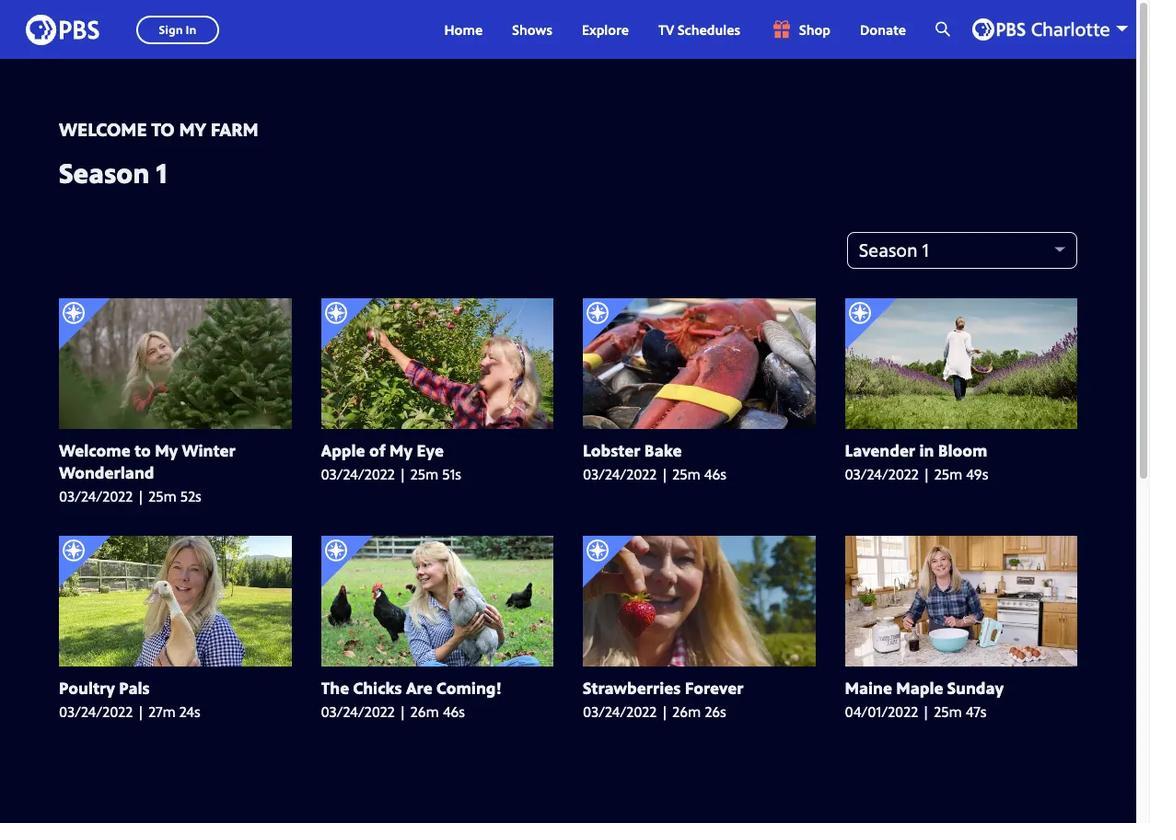 Task type: vqa. For each thing, say whether or not it's contained in the screenshot.
Strawberries
yes



Task type: locate. For each thing, give the bounding box(es) containing it.
26m
[[411, 702, 439, 723], [673, 702, 701, 723]]

tv schedules
[[659, 20, 741, 39]]

my left the winter
[[155, 439, 178, 461]]

25m down maine maple sunday link
[[934, 702, 962, 723]]

52s
[[180, 486, 202, 506]]

my left farm
[[179, 117, 206, 142]]

25m inside welcome to my winter wonderland 03/24/2022 | 25m 52s
[[149, 486, 177, 506]]

my
[[179, 117, 206, 142], [155, 439, 178, 461], [390, 439, 413, 461]]

to
[[151, 117, 175, 142], [134, 439, 151, 461]]

lavender
[[845, 439, 916, 461]]

25m left 52s
[[149, 486, 177, 506]]

1 26m from the left
[[411, 702, 439, 723]]

03/24/2022 down poultry
[[59, 702, 133, 723]]

welcome
[[59, 117, 147, 142], [59, 439, 130, 461]]

to for farm
[[151, 117, 175, 142]]

| inside the chicks are coming! 03/24/2022 | 26m 46s
[[399, 702, 407, 723]]

51s
[[442, 464, 462, 484]]

shop
[[800, 20, 831, 39]]

03/24/2022 down apple
[[321, 464, 395, 484]]

chicks
[[353, 677, 402, 699]]

0 horizontal spatial my
[[155, 439, 178, 461]]

sunday
[[948, 677, 1004, 699]]

26m down strawberries forever link
[[673, 702, 701, 723]]

0 vertical spatial welcome
[[59, 117, 147, 142]]

shows link
[[498, 0, 567, 59]]

1 horizontal spatial to
[[151, 117, 175, 142]]

2 horizontal spatial my
[[390, 439, 413, 461]]

46s down coming!
[[443, 702, 465, 723]]

| left 27m
[[136, 702, 145, 723]]

1 vertical spatial to
[[134, 439, 151, 461]]

my inside welcome to my winter wonderland 03/24/2022 | 25m 52s
[[155, 439, 178, 461]]

24s
[[179, 702, 201, 723]]

| inside strawberries forever 03/24/2022 | 26m 26s
[[661, 702, 669, 723]]

26m down are
[[411, 702, 439, 723]]

to inside welcome to my farm link
[[151, 117, 175, 142]]

03/24/2022 down chicks
[[321, 702, 395, 723]]

maine
[[845, 677, 892, 699]]

video thumbnail: welcome to my farm strawberries forever image
[[583, 536, 816, 667]]

in
[[920, 439, 934, 461]]

bake
[[645, 439, 682, 461]]

1 vertical spatial 46s
[[443, 702, 465, 723]]

lavender in bloom 03/24/2022 | 25m 49s
[[845, 439, 989, 484]]

home link
[[430, 0, 498, 59]]

46s down lobster bake link
[[705, 464, 727, 484]]

maple
[[896, 677, 944, 699]]

shows
[[512, 20, 553, 39]]

03/24/2022 down "lavender"
[[845, 464, 919, 484]]

| inside poultry pals 03/24/2022 | 27m 24s
[[136, 702, 145, 723]]

strawberries forever 03/24/2022 | 26m 26s
[[583, 677, 744, 723]]

03/24/2022 inside lavender in bloom 03/24/2022 | 25m 49s
[[845, 464, 919, 484]]

to left the winter
[[134, 439, 151, 461]]

03/24/2022
[[321, 464, 395, 484], [583, 464, 657, 484], [845, 464, 919, 484], [59, 486, 133, 506], [59, 702, 133, 723], [321, 702, 395, 723], [583, 702, 657, 723]]

maine maple sunday 04/01/2022 | 25m 47s
[[845, 677, 1004, 723]]

| down wonderland
[[136, 486, 145, 506]]

25m down eye
[[411, 464, 439, 484]]

0 horizontal spatial to
[[134, 439, 151, 461]]

| down bake
[[661, 464, 669, 484]]

1 horizontal spatial my
[[179, 117, 206, 142]]

| down are
[[399, 702, 407, 723]]

wonderland
[[59, 461, 154, 483]]

1 horizontal spatial 26m
[[673, 702, 701, 723]]

25m
[[411, 464, 439, 484], [673, 464, 701, 484], [935, 464, 963, 484], [149, 486, 177, 506], [934, 702, 962, 723]]

0 vertical spatial 46s
[[705, 464, 727, 484]]

03/24/2022 down wonderland
[[59, 486, 133, 506]]

25m down lobster bake link
[[673, 464, 701, 484]]

1 welcome from the top
[[59, 117, 147, 142]]

| down apple of my eye link
[[399, 464, 407, 484]]

26s
[[705, 702, 727, 723]]

welcome for welcome to my farm
[[59, 117, 147, 142]]

video thumbnail: welcome to my farm welcome to my winter wonderland image
[[59, 298, 292, 429]]

0 horizontal spatial 26m
[[411, 702, 439, 723]]

welcome inside welcome to my winter wonderland 03/24/2022 | 25m 52s
[[59, 439, 130, 461]]

| down strawberries
[[661, 702, 669, 723]]

0 horizontal spatial 46s
[[443, 702, 465, 723]]

| inside maine maple sunday 04/01/2022 | 25m 47s
[[922, 702, 931, 723]]

welcome to my farm
[[59, 117, 259, 142]]

03/24/2022 down strawberries
[[583, 702, 657, 723]]

2 26m from the left
[[673, 702, 701, 723]]

| inside lobster bake 03/24/2022 | 25m 46s
[[661, 464, 669, 484]]

my for eye
[[390, 439, 413, 461]]

| down in
[[923, 464, 931, 484]]

my inside welcome to my farm link
[[179, 117, 206, 142]]

| down maple
[[922, 702, 931, 723]]

pbs image
[[26, 9, 99, 50]]

the
[[321, 677, 349, 699]]

2 welcome from the top
[[59, 439, 130, 461]]

to inside welcome to my winter wonderland 03/24/2022 | 25m 52s
[[134, 439, 151, 461]]

25m down lavender in bloom "link"
[[935, 464, 963, 484]]

26m inside the chicks are coming! 03/24/2022 | 26m 46s
[[411, 702, 439, 723]]

my right of
[[390, 439, 413, 461]]

03/24/2022 inside the chicks are coming! 03/24/2022 | 26m 46s
[[321, 702, 395, 723]]

welcome to my winter wonderland 03/24/2022 | 25m 52s
[[59, 439, 236, 506]]

season 1
[[59, 154, 167, 191]]

coming!
[[437, 677, 502, 699]]

1 vertical spatial welcome
[[59, 439, 130, 461]]

| inside welcome to my winter wonderland 03/24/2022 | 25m 52s
[[136, 486, 145, 506]]

poultry
[[59, 677, 115, 699]]

my inside 'apple of my eye 03/24/2022 | 25m 51s'
[[390, 439, 413, 461]]

25m inside maine maple sunday 04/01/2022 | 25m 47s
[[934, 702, 962, 723]]

1 horizontal spatial 46s
[[705, 464, 727, 484]]

forever
[[685, 677, 744, 699]]

to for winter
[[134, 439, 151, 461]]

|
[[399, 464, 407, 484], [661, 464, 669, 484], [923, 464, 931, 484], [136, 486, 145, 506], [136, 702, 145, 723], [399, 702, 407, 723], [661, 702, 669, 723], [922, 702, 931, 723]]

poultry pals 03/24/2022 | 27m 24s
[[59, 677, 201, 723]]

season
[[59, 154, 149, 191]]

27m
[[149, 702, 176, 723]]

video thumbnail: welcome to my farm poultry pals image
[[59, 536, 292, 667]]

to up 1
[[151, 117, 175, 142]]

46s
[[705, 464, 727, 484], [443, 702, 465, 723]]

03/24/2022 down lobster
[[583, 464, 657, 484]]

0 vertical spatial to
[[151, 117, 175, 142]]



Task type: describe. For each thing, give the bounding box(es) containing it.
lobster
[[583, 439, 641, 461]]

shop link
[[755, 0, 846, 59]]

pals
[[119, 677, 150, 699]]

lavender in bloom link
[[845, 439, 1078, 461]]

video thumbnail: welcome to my farm apple of my eye image
[[321, 298, 554, 429]]

| inside 'apple of my eye 03/24/2022 | 25m 51s'
[[399, 464, 407, 484]]

apple of my eye link
[[321, 439, 554, 461]]

search image
[[936, 20, 951, 38]]

lobster bake 03/24/2022 | 25m 46s
[[583, 439, 727, 484]]

my for farm
[[179, 117, 206, 142]]

03/24/2022 inside poultry pals 03/24/2022 | 27m 24s
[[59, 702, 133, 723]]

| inside lavender in bloom 03/24/2022 | 25m 49s
[[923, 464, 931, 484]]

46s inside lobster bake 03/24/2022 | 25m 46s
[[705, 464, 727, 484]]

video thumbnail: welcome to my farm lobster bake image
[[583, 298, 816, 429]]

my for winter
[[155, 439, 178, 461]]

home
[[444, 20, 483, 39]]

03/24/2022 inside strawberries forever 03/24/2022 | 26m 26s
[[583, 702, 657, 723]]

video thumbnail: welcome to my farm lavender in bloom image
[[845, 298, 1078, 429]]

47s
[[966, 702, 987, 723]]

welcome to my winter wonderland link
[[59, 439, 292, 483]]

46s inside the chicks are coming! 03/24/2022 | 26m 46s
[[443, 702, 465, 723]]

schedules
[[678, 20, 741, 39]]

apple
[[321, 439, 365, 461]]

03/24/2022 inside welcome to my winter wonderland 03/24/2022 | 25m 52s
[[59, 486, 133, 506]]

1
[[156, 154, 167, 191]]

25m inside lavender in bloom 03/24/2022 | 25m 49s
[[935, 464, 963, 484]]

maine maple sunday link
[[845, 677, 1078, 699]]

are
[[406, 677, 433, 699]]

04/01/2022
[[845, 702, 918, 723]]

bloom
[[938, 439, 988, 461]]

pbs charlotte image
[[973, 18, 1110, 41]]

eye
[[417, 439, 444, 461]]

strawberries
[[583, 677, 681, 699]]

of
[[369, 439, 386, 461]]

video thumbnail: welcome to my farm maine maple sunday image
[[845, 536, 1078, 667]]

welcome for welcome to my winter wonderland 03/24/2022 | 25m 52s
[[59, 439, 130, 461]]

welcome to my farm link
[[59, 117, 259, 142]]

explore
[[582, 20, 629, 39]]

video thumbnail: welcome to my farm the chicks are coming! image
[[321, 536, 554, 667]]

apple of my eye 03/24/2022 | 25m 51s
[[321, 439, 462, 484]]

tv
[[659, 20, 675, 39]]

26m inside strawberries forever 03/24/2022 | 26m 26s
[[673, 702, 701, 723]]

lobster bake link
[[583, 439, 816, 461]]

poultry pals link
[[59, 677, 292, 699]]

donate
[[860, 20, 906, 39]]

explore link
[[567, 0, 644, 59]]

the chicks are coming! link
[[321, 677, 554, 699]]

49s
[[967, 464, 989, 484]]

strawberries forever link
[[583, 677, 816, 699]]

tv schedules link
[[644, 0, 755, 59]]

25m inside lobster bake 03/24/2022 | 25m 46s
[[673, 464, 701, 484]]

farm
[[211, 117, 259, 142]]

donate link
[[846, 0, 921, 59]]

25m inside 'apple of my eye 03/24/2022 | 25m 51s'
[[411, 464, 439, 484]]

the chicks are coming! 03/24/2022 | 26m 46s
[[321, 677, 502, 723]]

03/24/2022 inside 'apple of my eye 03/24/2022 | 25m 51s'
[[321, 464, 395, 484]]

winter
[[182, 439, 236, 461]]

03/24/2022 inside lobster bake 03/24/2022 | 25m 46s
[[583, 464, 657, 484]]



